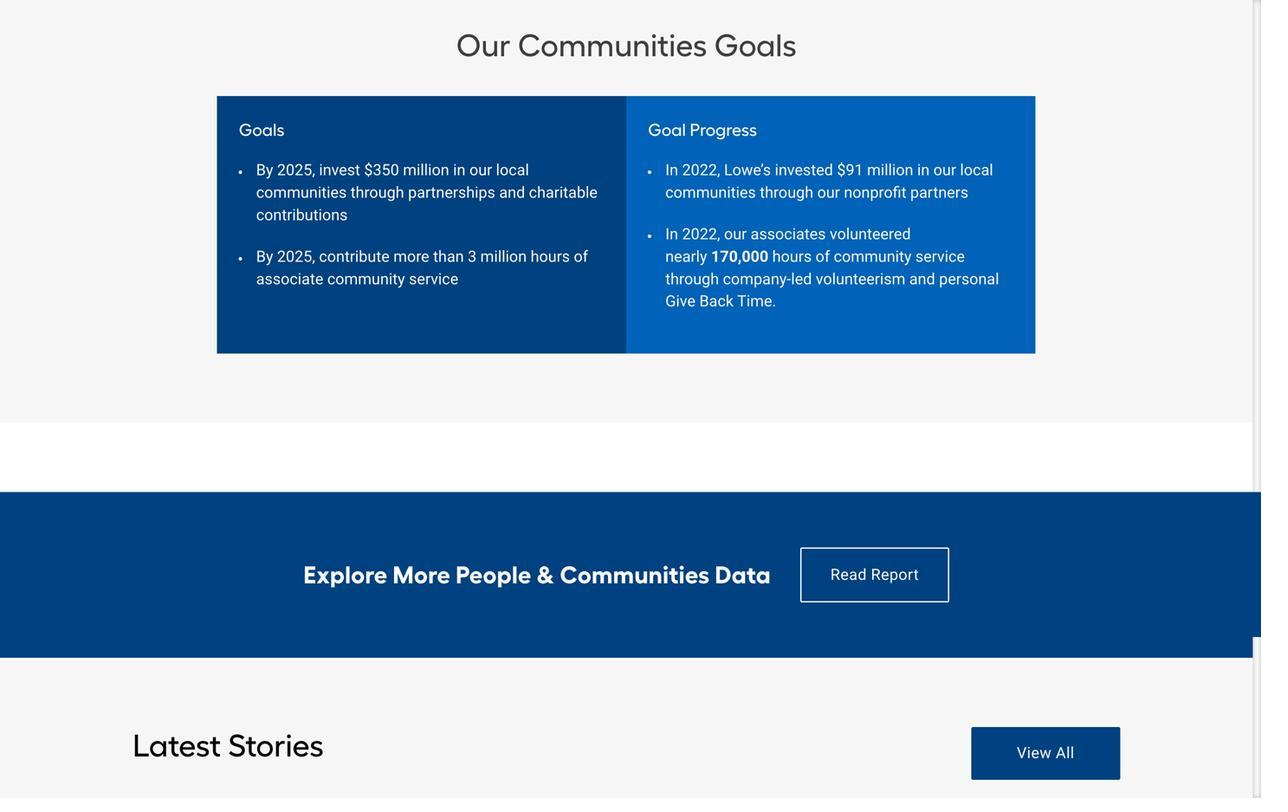 Task type: vqa. For each thing, say whether or not it's contained in the screenshot.
most.
no



Task type: locate. For each thing, give the bounding box(es) containing it.
0 horizontal spatial communities
[[256, 184, 347, 202]]

1 horizontal spatial through
[[666, 270, 719, 288]]

million inside by 2025, invest $350 million in our local communities through partnerships and charitable contributions
[[403, 161, 449, 179]]

hours down charitable
[[531, 248, 570, 266]]

1 vertical spatial communities
[[560, 561, 710, 590]]

through down the nearly
[[666, 270, 719, 288]]

0 vertical spatial by
[[256, 161, 273, 179]]

community down contribute
[[327, 270, 405, 288]]

all
[[1056, 745, 1075, 763]]

through
[[351, 184, 404, 202], [760, 184, 814, 202], [666, 270, 719, 288]]

million up partnerships
[[403, 161, 449, 179]]

of down associates
[[816, 248, 830, 266]]

in up partners
[[918, 161, 930, 179]]

our down invested
[[818, 184, 840, 202]]

2025, left invest
[[277, 161, 315, 179]]

goal
[[648, 120, 686, 140]]

1 vertical spatial by
[[256, 248, 273, 266]]

our communities goals
[[456, 27, 797, 64]]

service up personal
[[916, 248, 965, 266]]

communities inside by 2025, invest $350 million in our local communities through partnerships and charitable contributions
[[256, 184, 347, 202]]

2025, up associate
[[277, 248, 315, 266]]

2 by from the top
[[256, 248, 273, 266]]

in
[[666, 161, 678, 179], [666, 225, 678, 243]]

0 horizontal spatial community
[[327, 270, 405, 288]]

time.
[[737, 293, 777, 311]]

0 horizontal spatial of
[[574, 248, 588, 266]]

in up partnerships
[[453, 161, 466, 179]]

1 of from the left
[[574, 248, 588, 266]]

2022,
[[682, 161, 720, 179], [682, 225, 720, 243]]

1 horizontal spatial hours
[[773, 248, 812, 266]]

local inside in 2022, lowe's invested $91 million in our local communities through our nonprofit partners
[[960, 161, 994, 179]]

1 horizontal spatial goals
[[715, 27, 797, 64]]

and inside by 2025, invest $350 million in our local communities through partnerships and charitable contributions
[[499, 184, 525, 202]]

in inside in 2022, lowe's invested $91 million in our local communities through our nonprofit partners
[[666, 161, 678, 179]]

1 vertical spatial in
[[666, 225, 678, 243]]

1 horizontal spatial local
[[960, 161, 994, 179]]

of inside by 2025, contribute more than 3 million hours of associate community service
[[574, 248, 588, 266]]

1 hours from the left
[[531, 248, 570, 266]]

of down charitable
[[574, 248, 588, 266]]

our
[[456, 27, 511, 64]]

in 2022, lowe's invested $91 million in our local communities through our nonprofit partners
[[666, 161, 994, 202]]

communities up contributions
[[256, 184, 347, 202]]

volunteered
[[830, 225, 911, 243]]

through down $350
[[351, 184, 404, 202]]

2 2025, from the top
[[277, 248, 315, 266]]

by
[[256, 161, 273, 179], [256, 248, 273, 266]]

0 vertical spatial in
[[666, 161, 678, 179]]

2 of from the left
[[816, 248, 830, 266]]

1 horizontal spatial communities
[[666, 184, 756, 202]]

2 2022, from the top
[[682, 225, 720, 243]]

our inside in 2022, our associates volunteered nearly
[[724, 225, 747, 243]]

1 horizontal spatial million
[[481, 248, 527, 266]]

our up 170,000
[[724, 225, 747, 243]]

0 vertical spatial 2022,
[[682, 161, 720, 179]]

community
[[834, 248, 912, 266], [327, 270, 405, 288]]

our
[[470, 161, 492, 179], [934, 161, 957, 179], [818, 184, 840, 202], [724, 225, 747, 243]]

2022, inside in 2022, lowe's invested $91 million in our local communities through our nonprofit partners
[[682, 161, 720, 179]]

in
[[453, 161, 466, 179], [918, 161, 930, 179]]

2025, inside by 2025, invest $350 million in our local communities through partnerships and charitable contributions
[[277, 161, 315, 179]]

1 horizontal spatial and
[[910, 270, 936, 288]]

view all
[[1017, 745, 1075, 763]]

hours down associates
[[773, 248, 812, 266]]

1 2022, from the top
[[682, 161, 720, 179]]

communities
[[256, 184, 347, 202], [666, 184, 756, 202]]

volunteerism
[[816, 270, 906, 288]]

service down than
[[409, 270, 459, 288]]

in inside in 2022, lowe's invested $91 million in our local communities through our nonprofit partners
[[918, 161, 930, 179]]

1 horizontal spatial community
[[834, 248, 912, 266]]

1 vertical spatial 2022,
[[682, 225, 720, 243]]

in down the goal
[[666, 161, 678, 179]]

by up associate
[[256, 248, 273, 266]]

million right the 3 at the left of the page
[[481, 248, 527, 266]]

0 vertical spatial 2025,
[[277, 161, 315, 179]]

1 horizontal spatial in
[[918, 161, 930, 179]]

community inside by 2025, contribute more than 3 million hours of associate community service
[[327, 270, 405, 288]]

read
[[831, 566, 867, 584]]

2 hours from the left
[[773, 248, 812, 266]]

0 horizontal spatial and
[[499, 184, 525, 202]]

local inside by 2025, invest $350 million in our local communities through partnerships and charitable contributions
[[496, 161, 529, 179]]

communities
[[518, 27, 707, 64], [560, 561, 710, 590]]

goal progress
[[648, 120, 757, 140]]

2025, inside by 2025, contribute more than 3 million hours of associate community service
[[277, 248, 315, 266]]

communities down lowe's
[[666, 184, 756, 202]]

partnerships
[[408, 184, 495, 202]]

in for in 2022, our associates volunteered nearly
[[666, 225, 678, 243]]

1 horizontal spatial of
[[816, 248, 830, 266]]

hours
[[531, 248, 570, 266], [773, 248, 812, 266]]

view
[[1017, 745, 1052, 763]]

0 vertical spatial community
[[834, 248, 912, 266]]

0 horizontal spatial service
[[409, 270, 459, 288]]

in inside by 2025, invest $350 million in our local communities through partnerships and charitable contributions
[[453, 161, 466, 179]]

communities for goal progress
[[666, 184, 756, 202]]

0 vertical spatial communities
[[518, 27, 707, 64]]

associates
[[751, 225, 826, 243]]

0 vertical spatial goals
[[715, 27, 797, 64]]

1 vertical spatial service
[[409, 270, 459, 288]]

through inside by 2025, invest $350 million in our local communities through partnerships and charitable contributions
[[351, 184, 404, 202]]

view all link
[[971, 728, 1120, 780]]

0 vertical spatial and
[[499, 184, 525, 202]]

community inside hours of community service through company-led volunteerism and personal give back time.
[[834, 248, 912, 266]]

1 in from the left
[[453, 161, 466, 179]]

0 horizontal spatial hours
[[531, 248, 570, 266]]

explore
[[304, 561, 388, 590]]

local up partners
[[960, 161, 994, 179]]

1 by from the top
[[256, 161, 273, 179]]

invested
[[775, 161, 833, 179]]

1 vertical spatial goals
[[239, 120, 285, 140]]

3
[[468, 248, 477, 266]]

through inside in 2022, lowe's invested $91 million in our local communities through our nonprofit partners
[[760, 184, 814, 202]]

0 horizontal spatial in
[[453, 161, 466, 179]]

of
[[574, 248, 588, 266], [816, 248, 830, 266]]

through down invested
[[760, 184, 814, 202]]

0 vertical spatial million
[[403, 161, 449, 179]]

in up the nearly
[[666, 225, 678, 243]]

hours of community service through company-led volunteerism and personal give back time.
[[666, 248, 999, 311]]

led
[[791, 270, 812, 288]]

0 horizontal spatial through
[[351, 184, 404, 202]]

latest stories
[[133, 728, 324, 765]]

in inside in 2022, our associates volunteered nearly
[[666, 225, 678, 243]]

0 vertical spatial service
[[916, 248, 965, 266]]

goals
[[715, 27, 797, 64], [239, 120, 285, 140]]

2 in from the top
[[666, 225, 678, 243]]

our up partnerships
[[470, 161, 492, 179]]

0 horizontal spatial goals
[[239, 120, 285, 140]]

1 in from the top
[[666, 161, 678, 179]]

local
[[496, 161, 529, 179], [960, 161, 994, 179]]

1 vertical spatial community
[[327, 270, 405, 288]]

2 communities from the left
[[666, 184, 756, 202]]

communities inside in 2022, lowe's invested $91 million in our local communities through our nonprofit partners
[[666, 184, 756, 202]]

our up partners
[[934, 161, 957, 179]]

local up charitable
[[496, 161, 529, 179]]

service
[[916, 248, 965, 266], [409, 270, 459, 288]]

hours inside by 2025, contribute more than 3 million hours of associate community service
[[531, 248, 570, 266]]

2022, inside in 2022, our associates volunteered nearly
[[682, 225, 720, 243]]

more
[[394, 248, 429, 266]]

and left charitable
[[499, 184, 525, 202]]

service inside by 2025, contribute more than 3 million hours of associate community service
[[409, 270, 459, 288]]

2 horizontal spatial through
[[760, 184, 814, 202]]

by inside by 2025, contribute more than 3 million hours of associate community service
[[256, 248, 273, 266]]

1 2025, from the top
[[277, 161, 315, 179]]

our inside by 2025, invest $350 million in our local communities through partnerships and charitable contributions
[[470, 161, 492, 179]]

and
[[499, 184, 525, 202], [910, 270, 936, 288]]

1 local from the left
[[496, 161, 529, 179]]

1 vertical spatial million
[[481, 248, 527, 266]]

2022, up the nearly
[[682, 225, 720, 243]]

2022, for lowe's
[[682, 161, 720, 179]]

community down the volunteered
[[834, 248, 912, 266]]

1 horizontal spatial service
[[916, 248, 965, 266]]

by inside by 2025, invest $350 million in our local communities through partnerships and charitable contributions
[[256, 161, 273, 179]]

2022, down goal progress at the right top of page
[[682, 161, 720, 179]]

by up contributions
[[256, 161, 273, 179]]

0 horizontal spatial local
[[496, 161, 529, 179]]

0 horizontal spatial million
[[403, 161, 449, 179]]

local for goals
[[496, 161, 529, 179]]

1 vertical spatial 2025,
[[277, 248, 315, 266]]

give
[[666, 293, 696, 311]]

million
[[403, 161, 449, 179], [481, 248, 527, 266]]

2025,
[[277, 161, 315, 179], [277, 248, 315, 266]]

2 local from the left
[[960, 161, 994, 179]]

charitable
[[529, 184, 598, 202]]

1 communities from the left
[[256, 184, 347, 202]]

contribute
[[319, 248, 390, 266]]

1 vertical spatial and
[[910, 270, 936, 288]]

and left personal
[[910, 270, 936, 288]]

2 in from the left
[[918, 161, 930, 179]]



Task type: describe. For each thing, give the bounding box(es) containing it.
contributions
[[256, 206, 348, 224]]

more
[[393, 561, 451, 590]]

through inside hours of community service through company-led volunteerism and personal give back time.
[[666, 270, 719, 288]]

$350
[[364, 161, 399, 179]]

$91 million
[[837, 161, 914, 179]]

service inside hours of community service through company-led volunteerism and personal give back time.
[[916, 248, 965, 266]]

through for goals
[[351, 184, 404, 202]]

company-
[[723, 270, 791, 288]]

people
[[456, 561, 532, 590]]

by for by 2025, contribute more than 3 million hours of associate community service
[[256, 248, 273, 266]]

invest
[[319, 161, 360, 179]]

back
[[700, 293, 734, 311]]

2025, for invest
[[277, 161, 315, 179]]

million inside by 2025, contribute more than 3 million hours of associate community service
[[481, 248, 527, 266]]

progress
[[690, 120, 757, 140]]

explore more people & communities data
[[304, 561, 771, 590]]

170,000
[[711, 248, 769, 266]]

through for goal progress
[[760, 184, 814, 202]]

in 2022, our associates volunteered nearly
[[666, 225, 911, 266]]

read report
[[831, 566, 919, 584]]

data
[[715, 561, 771, 590]]

2025, for contribute
[[277, 248, 315, 266]]

local for goal progress
[[960, 161, 994, 179]]

nonprofit
[[844, 184, 907, 202]]

partners
[[911, 184, 969, 202]]

read report link
[[801, 548, 950, 603]]

communities for goals
[[256, 184, 347, 202]]

associate
[[256, 270, 323, 288]]

by for by 2025, invest $350 million in our local communities through partnerships and charitable contributions
[[256, 161, 273, 179]]

2022, for our
[[682, 225, 720, 243]]

in for in 2022, lowe's invested $91 million in our local communities through our nonprofit partners
[[666, 161, 678, 179]]

in for goals
[[453, 161, 466, 179]]

hours inside hours of community service through company-led volunteerism and personal give back time.
[[773, 248, 812, 266]]

nearly
[[666, 248, 707, 266]]

by 2025, invest $350 million in our local communities through partnerships and charitable contributions
[[256, 161, 598, 224]]

and inside hours of community service through company-led volunteerism and personal give back time.
[[910, 270, 936, 288]]

personal
[[939, 270, 999, 288]]

report
[[871, 566, 919, 584]]

latest
[[133, 728, 221, 765]]

&
[[537, 561, 555, 590]]

by 2025, contribute more than 3 million hours of associate community service
[[256, 248, 588, 288]]

in for goal progress
[[918, 161, 930, 179]]

of inside hours of community service through company-led volunteerism and personal give back time.
[[816, 248, 830, 266]]

lowe's
[[724, 161, 771, 179]]

than
[[433, 248, 464, 266]]

stories
[[228, 728, 324, 765]]



